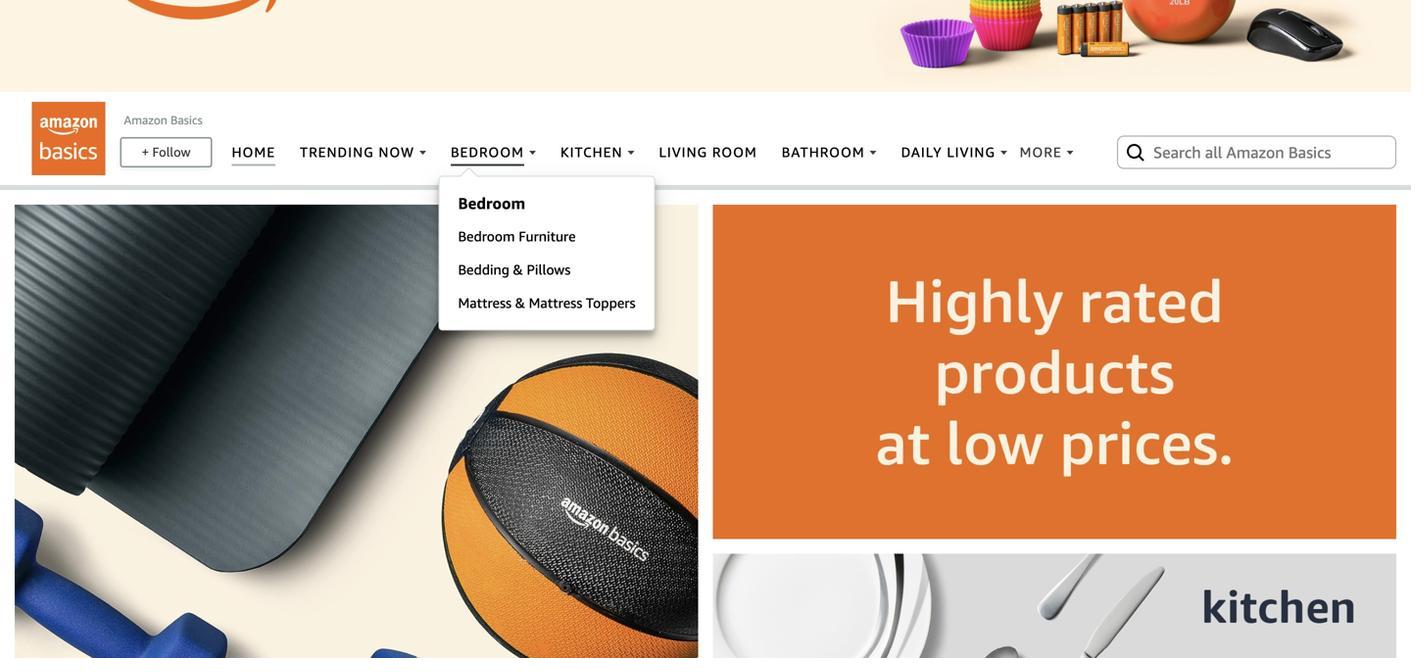 Task type: describe. For each thing, give the bounding box(es) containing it.
follow
[[152, 145, 191, 160]]

amazon basics logo image
[[32, 102, 105, 175]]

amazon basics
[[124, 113, 203, 127]]

amazon
[[124, 113, 167, 127]]

+ follow button
[[122, 139, 211, 166]]

Search all Amazon Basics search field
[[1154, 136, 1365, 169]]



Task type: locate. For each thing, give the bounding box(es) containing it.
search image
[[1124, 141, 1148, 164]]

amazon basics link
[[124, 113, 203, 127]]

basics
[[171, 113, 203, 127]]

+ follow
[[142, 145, 191, 160]]

+
[[142, 145, 149, 160]]



Task type: vqa. For each thing, say whether or not it's contained in the screenshot.
search box in the Navigation navigation
no



